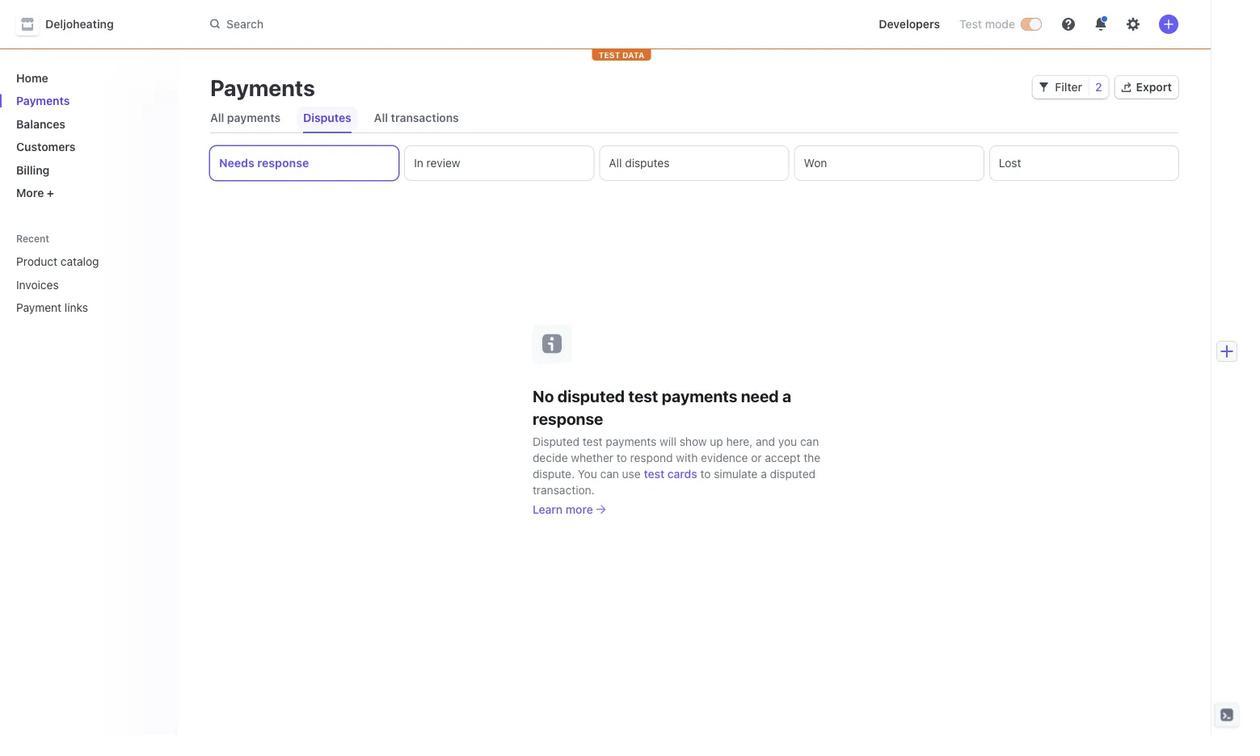 Task type: describe. For each thing, give the bounding box(es) containing it.
payments inside core navigation links element
[[16, 94, 70, 108]]

evidence
[[701, 451, 748, 465]]

disputes
[[303, 111, 352, 125]]

more
[[16, 186, 44, 200]]

dispute.
[[533, 467, 575, 481]]

recent
[[16, 233, 49, 244]]

all transactions link
[[368, 107, 466, 129]]

in review
[[414, 156, 461, 170]]

needs
[[219, 156, 255, 170]]

simulate
[[714, 467, 758, 481]]

filter
[[1056, 80, 1083, 94]]

balances
[[16, 117, 65, 131]]

0 vertical spatial can
[[801, 435, 819, 448]]

no
[[533, 387, 554, 406]]

2
[[1096, 80, 1103, 94]]

1 horizontal spatial payments
[[210, 74, 315, 101]]

respond
[[630, 451, 673, 465]]

payment links link
[[10, 295, 142, 321]]

0 vertical spatial payments
[[227, 111, 281, 125]]

export
[[1137, 80, 1173, 94]]

mode
[[986, 17, 1016, 31]]

all disputes
[[609, 156, 670, 170]]

Search search field
[[201, 10, 657, 39]]

in
[[414, 156, 424, 170]]

product
[[16, 255, 57, 268]]

no disputed test payments need a response
[[533, 387, 792, 429]]

deljoheating button
[[16, 13, 130, 36]]

test data
[[599, 50, 645, 59]]

disputed inside no disputed test payments need a response
[[558, 387, 625, 406]]

needs response button
[[210, 146, 399, 180]]

disputed
[[533, 435, 580, 448]]

learn more link
[[533, 502, 856, 518]]

learn
[[533, 503, 563, 516]]

core navigation links element
[[10, 65, 165, 206]]

svg image
[[1040, 83, 1049, 92]]

all disputes button
[[600, 146, 789, 180]]

in review button
[[405, 146, 594, 180]]

here,
[[727, 435, 753, 448]]

recent element
[[0, 249, 178, 321]]

lost
[[999, 156, 1022, 170]]

transaction.
[[533, 484, 595, 497]]

tab list containing needs response
[[210, 146, 1179, 180]]

+
[[47, 186, 54, 200]]

export button
[[1116, 76, 1179, 99]]

decide
[[533, 451, 568, 465]]

disputed inside to simulate a disputed transaction.
[[770, 467, 816, 481]]

response inside no disputed test payments need a response
[[533, 410, 604, 429]]

payments inside no disputed test payments need a response
[[662, 387, 738, 406]]

1 vertical spatial can
[[601, 467, 619, 481]]

payment
[[16, 301, 62, 315]]

test inside no disputed test payments need a response
[[629, 387, 659, 406]]

you
[[578, 467, 597, 481]]

test
[[960, 17, 983, 31]]

invoices
[[16, 278, 59, 292]]

or
[[751, 451, 762, 465]]

needs response
[[219, 156, 309, 170]]

developers link
[[873, 11, 947, 37]]

won button
[[795, 146, 984, 180]]



Task type: vqa. For each thing, say whether or not it's contained in the screenshot.
(especially
no



Task type: locate. For each thing, give the bounding box(es) containing it.
deljoheating
[[45, 17, 114, 31]]

0 horizontal spatial payments
[[227, 111, 281, 125]]

can left use
[[601, 467, 619, 481]]

to right cards
[[701, 467, 711, 481]]

home link
[[10, 65, 165, 91]]

1 vertical spatial to
[[701, 467, 711, 481]]

response inside button
[[257, 156, 309, 170]]

tab list containing all payments
[[204, 104, 1179, 133]]

test
[[599, 50, 621, 59]]

payment links
[[16, 301, 88, 315]]

0 vertical spatial test
[[629, 387, 659, 406]]

accept
[[765, 451, 801, 465]]

all for all payments
[[210, 111, 224, 125]]

a right the need
[[783, 387, 792, 406]]

1 horizontal spatial disputed
[[770, 467, 816, 481]]

can up the
[[801, 435, 819, 448]]

test inside disputed test payments will show up here, and you can decide whether to respond with evidence or accept the dispute. you can use
[[583, 435, 603, 448]]

tab list
[[204, 104, 1179, 133], [210, 146, 1179, 180]]

disputes tab
[[297, 104, 358, 133]]

payments up all payments
[[210, 74, 315, 101]]

customers link
[[10, 134, 165, 160]]

2 horizontal spatial all
[[609, 156, 622, 170]]

disputes
[[625, 156, 670, 170]]

learn more
[[533, 503, 593, 516]]

all inside all disputes button
[[609, 156, 622, 170]]

all up needs
[[210, 111, 224, 125]]

the
[[804, 451, 821, 465]]

disputed down accept
[[770, 467, 816, 481]]

1 vertical spatial response
[[533, 410, 604, 429]]

more +
[[16, 186, 54, 200]]

response right needs
[[257, 156, 309, 170]]

1 horizontal spatial to
[[701, 467, 711, 481]]

0 horizontal spatial a
[[761, 467, 767, 481]]

data
[[623, 50, 645, 59]]

0 vertical spatial disputed
[[558, 387, 625, 406]]

1 vertical spatial tab list
[[210, 146, 1179, 180]]

with
[[676, 451, 698, 465]]

all payments
[[210, 111, 281, 125]]

0 horizontal spatial can
[[601, 467, 619, 481]]

all for all transactions
[[374, 111, 388, 125]]

payments
[[227, 111, 281, 125], [662, 387, 738, 406], [606, 435, 657, 448]]

can
[[801, 435, 819, 448], [601, 467, 619, 481]]

all transactions
[[374, 111, 459, 125]]

billing link
[[10, 157, 165, 183]]

1 vertical spatial a
[[761, 467, 767, 481]]

0 horizontal spatial to
[[617, 451, 627, 465]]

lost button
[[991, 146, 1179, 180]]

0 horizontal spatial all
[[210, 111, 224, 125]]

response
[[257, 156, 309, 170], [533, 410, 604, 429]]

a
[[783, 387, 792, 406], [761, 467, 767, 481]]

all payments link
[[204, 107, 287, 129]]

payments up show
[[662, 387, 738, 406]]

to inside disputed test payments will show up here, and you can decide whether to respond with evidence or accept the dispute. you can use
[[617, 451, 627, 465]]

customers
[[16, 140, 76, 154]]

disputes link
[[297, 107, 358, 129]]

disputed right no
[[558, 387, 625, 406]]

more
[[566, 503, 593, 516]]

all inside all transactions link
[[374, 111, 388, 125]]

catalog
[[61, 255, 99, 268]]

help image
[[1063, 18, 1076, 31]]

all left transactions
[[374, 111, 388, 125]]

to up use
[[617, 451, 627, 465]]

a inside no disputed test payments need a response
[[783, 387, 792, 406]]

payments link
[[10, 88, 165, 114]]

test
[[629, 387, 659, 406], [583, 435, 603, 448], [644, 467, 665, 481]]

a down or
[[761, 467, 767, 481]]

up
[[710, 435, 724, 448]]

1 horizontal spatial response
[[533, 410, 604, 429]]

0 vertical spatial a
[[783, 387, 792, 406]]

test cards
[[644, 467, 698, 481]]

and
[[756, 435, 776, 448]]

product catalog link
[[10, 249, 142, 275]]

a inside to simulate a disputed transaction.
[[761, 467, 767, 481]]

test up respond
[[629, 387, 659, 406]]

billing
[[16, 163, 50, 177]]

payments up needs response
[[227, 111, 281, 125]]

to inside to simulate a disputed transaction.
[[701, 467, 711, 481]]

payments
[[210, 74, 315, 101], [16, 94, 70, 108]]

show
[[680, 435, 707, 448]]

1 horizontal spatial a
[[783, 387, 792, 406]]

1 vertical spatial test
[[583, 435, 603, 448]]

settings image
[[1127, 18, 1140, 31]]

need
[[741, 387, 779, 406]]

developers
[[879, 17, 941, 31]]

cards
[[668, 467, 698, 481]]

won
[[804, 156, 828, 170]]

whether
[[571, 451, 614, 465]]

payments up respond
[[606, 435, 657, 448]]

test cards link
[[644, 466, 698, 482]]

recent navigation links element
[[0, 232, 178, 321]]

invoices link
[[10, 272, 142, 298]]

Search text field
[[201, 10, 657, 39]]

balances link
[[10, 111, 165, 137]]

0 horizontal spatial disputed
[[558, 387, 625, 406]]

search
[[226, 17, 264, 31]]

0 horizontal spatial payments
[[16, 94, 70, 108]]

response up disputed
[[533, 410, 604, 429]]

2 vertical spatial test
[[644, 467, 665, 481]]

1 horizontal spatial all
[[374, 111, 388, 125]]

disputed
[[558, 387, 625, 406], [770, 467, 816, 481]]

product catalog
[[16, 255, 99, 268]]

to simulate a disputed transaction.
[[533, 467, 816, 497]]

disputed test payments will show up here, and you can decide whether to respond with evidence or accept the dispute. you can use
[[533, 435, 821, 481]]

2 vertical spatial payments
[[606, 435, 657, 448]]

1 horizontal spatial can
[[801, 435, 819, 448]]

test mode
[[960, 17, 1016, 31]]

0 horizontal spatial response
[[257, 156, 309, 170]]

0 vertical spatial tab list
[[204, 104, 1179, 133]]

1 horizontal spatial payments
[[606, 435, 657, 448]]

1 vertical spatial disputed
[[770, 467, 816, 481]]

1 vertical spatial payments
[[662, 387, 738, 406]]

review
[[427, 156, 461, 170]]

you
[[779, 435, 798, 448]]

all left disputes
[[609, 156, 622, 170]]

notifications image
[[1095, 18, 1108, 31]]

will
[[660, 435, 677, 448]]

to
[[617, 451, 627, 465], [701, 467, 711, 481]]

all
[[210, 111, 224, 125], [374, 111, 388, 125], [609, 156, 622, 170]]

all inside all payments link
[[210, 111, 224, 125]]

home
[[16, 71, 48, 85]]

use
[[622, 467, 641, 481]]

transactions
[[391, 111, 459, 125]]

test down respond
[[644, 467, 665, 481]]

0 vertical spatial to
[[617, 451, 627, 465]]

0 vertical spatial response
[[257, 156, 309, 170]]

2 horizontal spatial payments
[[662, 387, 738, 406]]

payments up balances
[[16, 94, 70, 108]]

payments inside disputed test payments will show up here, and you can decide whether to respond with evidence or accept the dispute. you can use
[[606, 435, 657, 448]]

all for all disputes
[[609, 156, 622, 170]]

test up the whether
[[583, 435, 603, 448]]

links
[[65, 301, 88, 315]]



